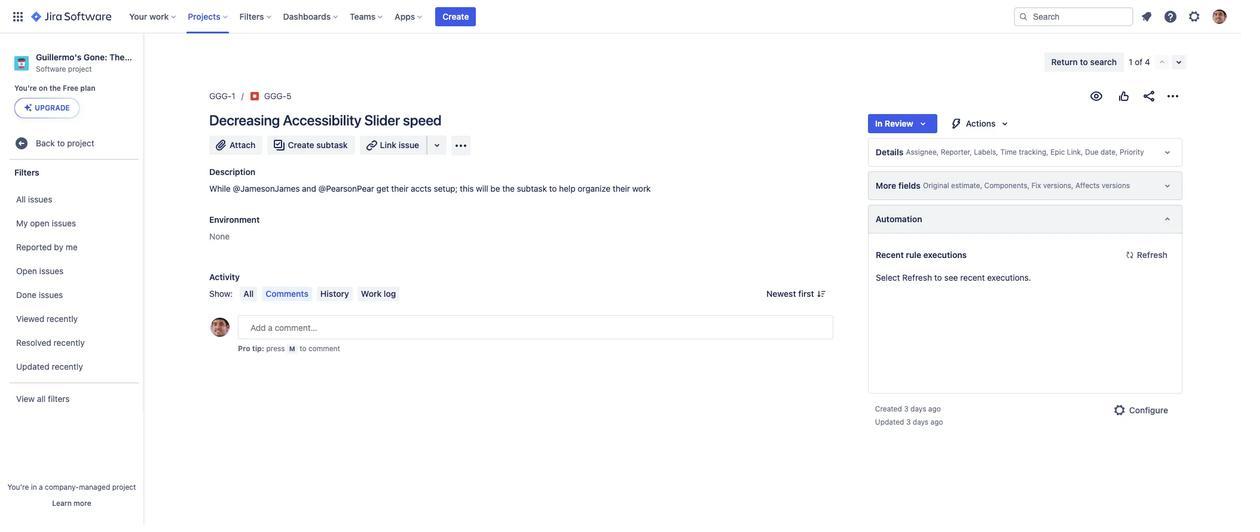 Task type: vqa. For each thing, say whether or not it's contained in the screenshot.
Success icon
no



Task type: describe. For each thing, give the bounding box(es) containing it.
guillermo's gone: the game software project
[[36, 52, 150, 73]]

you're on the free plan
[[14, 84, 95, 93]]

resolved
[[16, 338, 51, 348]]

create for create subtask
[[288, 140, 314, 150]]

configure
[[1130, 405, 1169, 416]]

versions
[[1102, 181, 1130, 190]]

all for all
[[244, 289, 254, 299]]

done issues link
[[6, 284, 140, 308]]

link,
[[1067, 148, 1083, 157]]

comment
[[309, 344, 340, 353]]

labels,
[[974, 148, 999, 157]]

filters
[[48, 394, 70, 404]]

me
[[66, 242, 78, 252]]

my open issues link
[[6, 212, 140, 236]]

newest first button
[[760, 287, 834, 301]]

5
[[286, 91, 292, 101]]

1 horizontal spatial subtask
[[517, 184, 547, 194]]

notifications image
[[1140, 9, 1154, 24]]

dashboards
[[283, 11, 331, 21]]

in
[[31, 483, 37, 492]]

speed
[[403, 112, 442, 129]]

game
[[127, 52, 150, 62]]

to right m
[[300, 344, 307, 353]]

4
[[1145, 57, 1151, 67]]

1 horizontal spatial the
[[502, 184, 515, 194]]

1 of 4
[[1129, 57, 1151, 67]]

help
[[559, 184, 576, 194]]

reporter,
[[941, 148, 972, 157]]

work log button
[[358, 287, 400, 301]]

actions image
[[1166, 89, 1181, 103]]

updated inside created 3 days ago updated 3 days ago
[[875, 418, 905, 427]]

all button
[[240, 287, 257, 301]]

ggg-5 link
[[264, 89, 292, 103]]

newest first image
[[817, 289, 826, 299]]

copy link to issue image
[[289, 91, 299, 100]]

apps button
[[391, 7, 427, 26]]

reported
[[16, 242, 52, 252]]

a
[[39, 483, 43, 492]]

none
[[209, 231, 230, 242]]

1 vertical spatial 3
[[907, 418, 911, 427]]

fields
[[899, 181, 921, 191]]

back to project
[[36, 138, 94, 148]]

issues for done issues
[[39, 290, 63, 300]]

configure link
[[1106, 401, 1176, 420]]

0 vertical spatial 1
[[1129, 57, 1133, 67]]

add app image
[[454, 138, 468, 153]]

open
[[16, 266, 37, 276]]

Add a comment… field
[[238, 316, 834, 340]]

view
[[16, 394, 35, 404]]

appswitcher icon image
[[11, 9, 25, 24]]

estimate,
[[951, 181, 983, 190]]

tracking,
[[1019, 148, 1049, 157]]

attach button
[[209, 136, 263, 155]]

project for in
[[112, 483, 136, 492]]

first
[[799, 289, 814, 299]]

reported by me link
[[6, 236, 140, 260]]

due
[[1085, 148, 1099, 157]]

fix
[[1032, 181, 1042, 190]]

apps
[[395, 11, 415, 21]]

bug image
[[250, 91, 259, 101]]

pro tip: press m to comment
[[238, 344, 340, 353]]

to inside button
[[1080, 57, 1088, 67]]

be
[[491, 184, 500, 194]]

more fields original estimate, components, fix versions, affects versions
[[876, 181, 1130, 191]]

work log
[[361, 289, 396, 299]]

date,
[[1101, 148, 1118, 157]]

description
[[209, 167, 255, 177]]

environment
[[209, 215, 260, 225]]

in review button
[[868, 114, 938, 133]]

ggg-5
[[264, 91, 292, 101]]

settings image
[[1188, 9, 1202, 24]]

2 their from the left
[[613, 184, 630, 194]]

activity
[[209, 272, 240, 282]]

issues for open issues
[[39, 266, 64, 276]]

back to project link
[[10, 132, 139, 156]]

newest first
[[767, 289, 814, 299]]

history
[[320, 289, 349, 299]]

the
[[109, 52, 125, 62]]

ggg- for 5
[[264, 91, 286, 101]]

in
[[875, 118, 883, 129]]

free
[[63, 84, 78, 93]]

ggg-1
[[209, 91, 235, 101]]

newest
[[767, 289, 796, 299]]

by
[[54, 242, 63, 252]]

open
[[30, 218, 49, 228]]

time
[[1001, 148, 1017, 157]]

decreasing
[[209, 112, 280, 129]]

of
[[1135, 57, 1143, 67]]

details assignee, reporter, labels, time tracking, epic link, due date, priority
[[876, 147, 1144, 157]]

0 horizontal spatial the
[[49, 84, 61, 93]]

will
[[476, 184, 488, 194]]

link
[[380, 140, 397, 150]]

projects button
[[184, 7, 232, 26]]

link web pages and more image
[[430, 138, 444, 152]]

and
[[302, 184, 316, 194]]

original
[[923, 181, 949, 190]]

automation
[[876, 214, 923, 224]]

more
[[74, 499, 91, 508]]

slider
[[364, 112, 400, 129]]

your profile and settings image
[[1213, 9, 1227, 24]]

all for all issues
[[16, 194, 26, 204]]

attach
[[230, 140, 256, 150]]

you're for you're in a company-managed project
[[7, 483, 29, 492]]

while @jamesonjames and @pearsonpear get their accts setup; this will be the subtask to help organize their work
[[209, 184, 651, 194]]

vote options: no one has voted for this issue yet. image
[[1117, 89, 1131, 103]]

primary element
[[7, 0, 1014, 33]]

recently for resolved recently
[[54, 338, 85, 348]]

watch options: you are not watching this issue, 0 people watching image
[[1090, 89, 1104, 103]]



Task type: locate. For each thing, give the bounding box(es) containing it.
1 horizontal spatial filters
[[240, 11, 264, 21]]

managed
[[79, 483, 110, 492]]

project
[[68, 64, 92, 73], [67, 138, 94, 148], [112, 483, 136, 492]]

subtask inside button
[[317, 140, 348, 150]]

reported by me
[[16, 242, 78, 252]]

0 horizontal spatial 1
[[232, 91, 235, 101]]

priority
[[1120, 148, 1144, 157]]

share image
[[1142, 89, 1157, 103]]

menu bar containing all
[[238, 287, 402, 301]]

their right get
[[391, 184, 409, 194]]

1 vertical spatial ago
[[931, 418, 943, 427]]

teams button
[[346, 7, 388, 26]]

m
[[289, 345, 295, 353]]

0 vertical spatial all
[[16, 194, 26, 204]]

this
[[460, 184, 474, 194]]

project right back
[[67, 138, 94, 148]]

resolved recently
[[16, 338, 85, 348]]

0 horizontal spatial updated
[[16, 362, 49, 372]]

1 vertical spatial all
[[244, 289, 254, 299]]

epic
[[1051, 148, 1065, 157]]

subtask left the help
[[517, 184, 547, 194]]

Search field
[[1014, 7, 1134, 26]]

get
[[377, 184, 389, 194]]

1 vertical spatial create
[[288, 140, 314, 150]]

guillermo's
[[36, 52, 82, 62]]

group containing all issues
[[6, 184, 140, 383]]

you're left in
[[7, 483, 29, 492]]

more fields element
[[868, 172, 1183, 200]]

subtask
[[317, 140, 348, 150], [517, 184, 547, 194]]

all up my
[[16, 194, 26, 204]]

gone:
[[84, 52, 107, 62]]

work right your
[[149, 11, 169, 21]]

recently for viewed recently
[[47, 314, 78, 324]]

0 vertical spatial recently
[[47, 314, 78, 324]]

their
[[391, 184, 409, 194], [613, 184, 630, 194]]

filters up all issues
[[14, 167, 39, 178]]

create for create
[[443, 11, 469, 21]]

create subtask button
[[268, 136, 355, 155]]

1 horizontal spatial work
[[632, 184, 651, 194]]

0 horizontal spatial ggg-
[[209, 91, 232, 101]]

recently down viewed recently link
[[54, 338, 85, 348]]

back
[[36, 138, 55, 148]]

to left the help
[[549, 184, 557, 194]]

0 horizontal spatial their
[[391, 184, 409, 194]]

the right be
[[502, 184, 515, 194]]

0 horizontal spatial subtask
[[317, 140, 348, 150]]

view all filters
[[16, 394, 70, 404]]

0 horizontal spatial work
[[149, 11, 169, 21]]

2 vertical spatial project
[[112, 483, 136, 492]]

sidebar navigation image
[[130, 48, 157, 72]]

ggg- left copy link to issue image
[[264, 91, 286, 101]]

jira software image
[[31, 9, 111, 24], [31, 9, 111, 24]]

ago
[[929, 405, 941, 414], [931, 418, 943, 427]]

link issue
[[380, 140, 419, 150]]

1 left 'bug' icon
[[232, 91, 235, 101]]

1 vertical spatial filters
[[14, 167, 39, 178]]

1 left of
[[1129, 57, 1133, 67]]

setup;
[[434, 184, 458, 194]]

software
[[36, 64, 66, 73]]

0 vertical spatial ago
[[929, 405, 941, 414]]

2 vertical spatial recently
[[52, 362, 83, 372]]

@pearsonpear
[[319, 184, 374, 194]]

recently for updated recently
[[52, 362, 83, 372]]

0 horizontal spatial create
[[288, 140, 314, 150]]

1 vertical spatial you're
[[7, 483, 29, 492]]

updated recently link
[[6, 355, 140, 379]]

@jamesonjames
[[233, 184, 300, 194]]

days
[[911, 405, 927, 414], [913, 418, 929, 427]]

viewed
[[16, 314, 44, 324]]

created 3 days ago updated 3 days ago
[[875, 405, 943, 427]]

done
[[16, 290, 36, 300]]

issues down reported by me
[[39, 266, 64, 276]]

0 vertical spatial you're
[[14, 84, 37, 93]]

project for gone:
[[68, 64, 92, 73]]

1 vertical spatial 1
[[232, 91, 235, 101]]

while
[[209, 184, 231, 194]]

updated
[[16, 362, 49, 372], [875, 418, 905, 427]]

viewed recently
[[16, 314, 78, 324]]

show:
[[209, 289, 233, 299]]

0 vertical spatial days
[[911, 405, 927, 414]]

you're for you're on the free plan
[[14, 84, 37, 93]]

work
[[149, 11, 169, 21], [632, 184, 651, 194]]

issues for all issues
[[28, 194, 52, 204]]

my open issues
[[16, 218, 76, 228]]

your work button
[[126, 7, 181, 26]]

all inside button
[[244, 289, 254, 299]]

history button
[[317, 287, 353, 301]]

0 vertical spatial updated
[[16, 362, 49, 372]]

1
[[1129, 57, 1133, 67], [232, 91, 235, 101]]

subtask down decreasing accessibility slider speed
[[317, 140, 348, 150]]

projects
[[188, 11, 220, 21]]

details element
[[868, 138, 1183, 167]]

2 ggg- from the left
[[264, 91, 286, 101]]

viewed recently link
[[6, 308, 140, 332]]

company-
[[45, 483, 79, 492]]

banner
[[0, 0, 1242, 33]]

return
[[1052, 57, 1078, 67]]

1 ggg- from the left
[[209, 91, 232, 101]]

help image
[[1164, 9, 1178, 24]]

on
[[39, 84, 48, 93]]

issue
[[399, 140, 419, 150]]

filters right "projects" popup button
[[240, 11, 264, 21]]

3
[[904, 405, 909, 414], [907, 418, 911, 427]]

organize
[[578, 184, 611, 194]]

0 horizontal spatial filters
[[14, 167, 39, 178]]

automation element
[[868, 205, 1183, 234]]

updated recently
[[16, 362, 83, 372]]

1 vertical spatial the
[[502, 184, 515, 194]]

work right organize
[[632, 184, 651, 194]]

created
[[875, 405, 902, 414]]

ggg-
[[209, 91, 232, 101], [264, 91, 286, 101]]

create down the accessibility
[[288, 140, 314, 150]]

to right back
[[57, 138, 65, 148]]

dashboards button
[[280, 7, 343, 26]]

all
[[37, 394, 46, 404]]

tip:
[[252, 344, 264, 353]]

updated down created
[[875, 418, 905, 427]]

1 vertical spatial updated
[[875, 418, 905, 427]]

issues right the open
[[52, 218, 76, 228]]

banner containing your work
[[0, 0, 1242, 33]]

their right organize
[[613, 184, 630, 194]]

log
[[384, 289, 396, 299]]

comments
[[266, 289, 309, 299]]

1 vertical spatial recently
[[54, 338, 85, 348]]

1 horizontal spatial all
[[244, 289, 254, 299]]

menu bar
[[238, 287, 402, 301]]

teams
[[350, 11, 376, 21]]

accts
[[411, 184, 432, 194]]

upgrade button
[[15, 99, 79, 118]]

upgrade
[[35, 104, 70, 113]]

0 vertical spatial subtask
[[317, 140, 348, 150]]

1 horizontal spatial updated
[[875, 418, 905, 427]]

1 vertical spatial project
[[67, 138, 94, 148]]

components,
[[985, 181, 1030, 190]]

group
[[6, 184, 140, 383]]

0 vertical spatial project
[[68, 64, 92, 73]]

1 horizontal spatial 1
[[1129, 57, 1133, 67]]

issues up the viewed recently
[[39, 290, 63, 300]]

to
[[1080, 57, 1088, 67], [57, 138, 65, 148], [549, 184, 557, 194], [300, 344, 307, 353]]

1 horizontal spatial ggg-
[[264, 91, 286, 101]]

you're left on
[[14, 84, 37, 93]]

create button
[[436, 7, 476, 26]]

recently down done issues link
[[47, 314, 78, 324]]

details
[[876, 147, 904, 157]]

project right managed
[[112, 483, 136, 492]]

filters
[[240, 11, 264, 21], [14, 167, 39, 178]]

create inside button
[[288, 140, 314, 150]]

all right show:
[[244, 289, 254, 299]]

1 vertical spatial subtask
[[517, 184, 547, 194]]

actions button
[[942, 114, 1020, 133]]

0 vertical spatial filters
[[240, 11, 264, 21]]

learn more button
[[52, 499, 91, 509]]

issues
[[28, 194, 52, 204], [52, 218, 76, 228], [39, 266, 64, 276], [39, 290, 63, 300]]

0 vertical spatial create
[[443, 11, 469, 21]]

project down gone:
[[68, 64, 92, 73]]

accessibility
[[283, 112, 361, 129]]

0 vertical spatial work
[[149, 11, 169, 21]]

1 horizontal spatial create
[[443, 11, 469, 21]]

issues up the open
[[28, 194, 52, 204]]

0 vertical spatial the
[[49, 84, 61, 93]]

work
[[361, 289, 382, 299]]

the right on
[[49, 84, 61, 93]]

updated down resolved
[[16, 362, 49, 372]]

1 vertical spatial work
[[632, 184, 651, 194]]

create right apps dropdown button
[[443, 11, 469, 21]]

comments button
[[262, 287, 312, 301]]

assignee,
[[906, 148, 939, 157]]

filters inside popup button
[[240, 11, 264, 21]]

recently down resolved recently link
[[52, 362, 83, 372]]

search image
[[1019, 12, 1029, 21]]

learn
[[52, 499, 72, 508]]

create inside button
[[443, 11, 469, 21]]

0 horizontal spatial all
[[16, 194, 26, 204]]

all issues
[[16, 194, 52, 204]]

search
[[1091, 57, 1117, 67]]

0 vertical spatial 3
[[904, 405, 909, 414]]

work inside your work dropdown button
[[149, 11, 169, 21]]

1 horizontal spatial their
[[613, 184, 630, 194]]

to right return
[[1080, 57, 1088, 67]]

ggg- left 'bug' icon
[[209, 91, 232, 101]]

all
[[16, 194, 26, 204], [244, 289, 254, 299]]

project inside guillermo's gone: the game software project
[[68, 64, 92, 73]]

review
[[885, 118, 914, 129]]

your
[[129, 11, 147, 21]]

1 vertical spatial days
[[913, 418, 929, 427]]

1 their from the left
[[391, 184, 409, 194]]

ggg- for 1
[[209, 91, 232, 101]]

my
[[16, 218, 28, 228]]

profile image of james peterson image
[[211, 318, 230, 337]]



